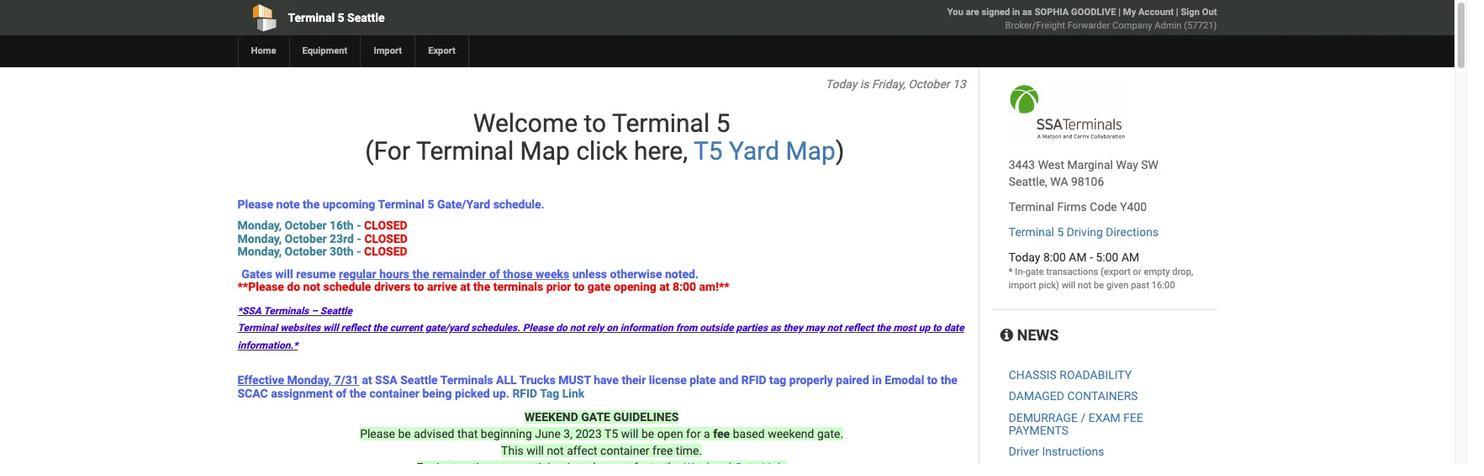 Task type: vqa. For each thing, say whether or not it's contained in the screenshot.
3,
yes



Task type: describe. For each thing, give the bounding box(es) containing it.
gate/yard
[[437, 198, 490, 211]]

that
[[457, 427, 478, 440]]

import link
[[360, 35, 415, 67]]

information.*
[[238, 339, 298, 351]]

date
[[944, 322, 964, 334]]

driver instructions link
[[1009, 445, 1104, 459]]

chassis
[[1009, 368, 1057, 382]]

firms
[[1057, 200, 1087, 214]]

weekend
[[768, 427, 814, 440]]

effective
[[238, 373, 284, 387]]

chassis roadability damaged containers demurrage / exam fee payments driver instructions
[[1009, 368, 1143, 459]]

transactions
[[1046, 267, 1098, 277]]

1 closed from the top
[[364, 219, 407, 232]]

weekend
[[525, 410, 578, 424]]

outside
[[700, 322, 734, 334]]

they
[[783, 322, 803, 334]]

the right emodal
[[941, 373, 958, 387]]

3443
[[1009, 158, 1035, 172]]

8:00 inside today                                                                                                                                                                                                                                                                                                                                                                                                                                                                                                                                                                                                                                                                                                           8:00 am - 5:00 am * in-gate transactions (export or empty drop, import pick) will not be given past 16:00
[[1043, 251, 1066, 264]]

gate
[[581, 410, 610, 424]]

damaged containers link
[[1009, 389, 1138, 403]]

2 map from the left
[[786, 136, 836, 166]]

gate/yard
[[425, 322, 469, 334]]

- right 16th
[[357, 219, 361, 232]]

be inside today                                                                                                                                                                                                                                                                                                                                                                                                                                                                                                                                                                                                                                                                                                           8:00 am - 5:00 am * in-gate transactions (export or empty drop, import pick) will not be given past 16:00
[[1094, 280, 1104, 291]]

note
[[276, 198, 300, 211]]

ssa
[[375, 373, 397, 387]]

please inside weekend gate guidelines please be advised that beginning june 3, 2023 t5 will be open for a fee based weekend gate. this will not affect container free time.
[[360, 427, 395, 440]]

terminals
[[493, 280, 543, 293]]

information
[[620, 322, 673, 334]]

not inside gates will resume regular hours the remainder of those weeks unless otherwise noted. **please do not schedule drivers to arrive at the terminals prior to gate opening at 8:00 am!**
[[303, 280, 320, 293]]

- right 23rd
[[357, 232, 361, 245]]

schedule
[[323, 280, 371, 293]]

please inside the please note the upcoming terminal 5 gate/yard schedule. monday, october 16th - closed monday, october 23rd - closed monday, october 30th - closed
[[238, 198, 273, 211]]

picked
[[455, 386, 490, 400]]

october left 13
[[908, 77, 950, 91]]

to inside the at ssa seattle terminals all trucks must have their license plate and rfid tag properly paired in emodal to the scac assignment of the container being picked up.
[[927, 373, 938, 387]]

of inside gates will resume regular hours the remainder of those weeks unless otherwise noted. **please do not schedule drivers to arrive at the terminals prior to gate opening at 8:00 am!**
[[489, 267, 500, 280]]

welcome
[[473, 108, 578, 138]]

not inside weekend gate guidelines please be advised that beginning june 3, 2023 t5 will be open for a fee based weekend gate. this will not affect container free time.
[[547, 444, 564, 457]]

import
[[1009, 280, 1036, 291]]

current
[[390, 322, 423, 334]]

terminal 5 driving directions link
[[1009, 225, 1159, 239]]

will down guidelines
[[621, 427, 638, 440]]

seattle for terminal
[[347, 11, 385, 24]]

noted.
[[665, 267, 699, 280]]

damaged
[[1009, 389, 1064, 403]]

will inside gates will resume regular hours the remainder of those weeks unless otherwise noted. **please do not schedule drivers to arrive at the terminals prior to gate opening at 8:00 am!**
[[275, 267, 293, 280]]

the inside the please note the upcoming terminal 5 gate/yard schedule. monday, october 16th - closed monday, october 23rd - closed monday, october 30th - closed
[[303, 198, 320, 211]]

october up resume
[[285, 245, 327, 258]]

not inside today                                                                                                                                                                                                                                                                                                                                                                                                                                                                                                                                                                                                                                                                                                           8:00 am - 5:00 am * in-gate transactions (export or empty drop, import pick) will not be given past 16:00
[[1078, 280, 1091, 291]]

link
[[562, 386, 585, 400]]

remainder
[[432, 267, 486, 280]]

terminal inside the *ssa terminals – seattle terminal websites will reflect the current gate/yard schedules. please do not rely on information from outside parties as they may not reflect the most up to date information.*
[[238, 322, 278, 334]]

wa
[[1050, 175, 1068, 188]]

opening
[[614, 280, 657, 293]]

marginal
[[1067, 158, 1113, 172]]

1 am from the left
[[1069, 251, 1087, 264]]

3,
[[564, 427, 572, 440]]

*ssa
[[238, 305, 261, 317]]

2 closed from the top
[[364, 232, 408, 245]]

exam
[[1088, 411, 1121, 424]]

2 horizontal spatial at
[[659, 280, 670, 293]]

terminal 5 seattle
[[288, 11, 385, 24]]

company
[[1112, 20, 1152, 31]]

their
[[622, 373, 646, 387]]

import
[[374, 45, 402, 56]]

resume
[[296, 267, 336, 280]]

must
[[559, 373, 591, 387]]

equipment link
[[289, 35, 360, 67]]

sign out link
[[1181, 7, 1217, 18]]

rfid tag link link
[[512, 386, 588, 400]]

drop,
[[1172, 267, 1193, 277]]

those
[[503, 267, 533, 280]]

1 horizontal spatial be
[[641, 427, 654, 440]]

emodal
[[885, 373, 924, 387]]

out
[[1202, 7, 1217, 18]]

click
[[576, 136, 628, 166]]

plate
[[690, 373, 716, 387]]

in inside the at ssa seattle terminals all trucks must have their license plate and rfid tag properly paired in emodal to the scac assignment of the container being picked up.
[[872, 373, 882, 387]]

home
[[251, 45, 276, 56]]

being
[[422, 386, 452, 400]]

y400
[[1120, 200, 1147, 214]]

1 map from the left
[[520, 136, 570, 166]]

as inside the *ssa terminals – seattle terminal websites will reflect the current gate/yard schedules. please do not rely on information from outside parties as they may not reflect the most up to date information.*
[[770, 322, 781, 334]]

beginning
[[481, 427, 532, 440]]

schedules.
[[471, 322, 520, 334]]

free
[[652, 444, 673, 457]]

3443 west marginal way sw seattle, wa 98106
[[1009, 158, 1159, 188]]

is
[[860, 77, 869, 91]]

from
[[676, 322, 697, 334]]

please note the upcoming terminal 5 gate/yard schedule. monday, october 16th - closed monday, october 23rd - closed monday, october 30th - closed
[[238, 198, 545, 258]]

assignment
[[271, 386, 333, 400]]

/
[[1081, 411, 1086, 424]]

october down note
[[285, 219, 327, 232]]

my account link
[[1123, 7, 1174, 18]]

(57721)
[[1184, 20, 1217, 31]]

terminal inside terminal 5 seattle link
[[288, 11, 335, 24]]

will inside the *ssa terminals – seattle terminal websites will reflect the current gate/yard schedules. please do not rely on information from outside parties as they may not reflect the most up to date information.*
[[323, 322, 339, 334]]

5 inside the please note the upcoming terminal 5 gate/yard schedule. monday, october 16th - closed monday, october 23rd - closed monday, october 30th - closed
[[428, 198, 434, 211]]

the left terminals
[[473, 280, 490, 293]]

have
[[594, 373, 619, 387]]

empty
[[1144, 267, 1170, 277]]

effective monday, 7/31
[[238, 373, 359, 387]]

today for today                                                                                                                                                                                                                                                                                                                                                                                                                                                                                                                                                                                                                                                                                                           8:00 am - 5:00 am * in-gate transactions (export or empty drop, import pick) will not be given past 16:00
[[1009, 251, 1040, 264]]

today for today is friday, october 13
[[825, 77, 857, 91]]

0 horizontal spatial be
[[398, 427, 411, 440]]

given
[[1106, 280, 1129, 291]]

the left most
[[876, 322, 891, 334]]

west
[[1038, 158, 1064, 172]]

2 am from the left
[[1121, 251, 1139, 264]]

1 reflect from the left
[[341, 322, 370, 334]]



Task type: locate. For each thing, give the bounding box(es) containing it.
seattle right '–'
[[320, 305, 352, 317]]

0 horizontal spatial of
[[336, 386, 347, 400]]

terminals inside the at ssa seattle terminals all trucks must have their license plate and rfid tag properly paired in emodal to the scac assignment of the container being picked up.
[[440, 373, 493, 387]]

containers
[[1067, 389, 1138, 403]]

be left advised on the left of page
[[398, 427, 411, 440]]

container inside weekend gate guidelines please be advised that beginning june 3, 2023 t5 will be open for a fee based weekend gate. this will not affect container free time.
[[600, 444, 650, 457]]

not down june at the left bottom
[[547, 444, 564, 457]]

the left current
[[373, 322, 387, 334]]

- right 30th at the left
[[357, 245, 361, 258]]

to left arrive
[[414, 280, 424, 293]]

be left given
[[1094, 280, 1104, 291]]

map left click
[[520, 136, 570, 166]]

sign
[[1181, 7, 1200, 18]]

signed
[[982, 7, 1010, 18]]

0 horizontal spatial gate
[[588, 280, 611, 293]]

1 horizontal spatial today
[[1009, 251, 1040, 264]]

terminal 5 seattle image
[[1009, 84, 1126, 140]]

to
[[584, 108, 606, 138], [414, 280, 424, 293], [574, 280, 585, 293], [933, 322, 942, 334], [927, 373, 938, 387]]

am up the transactions
[[1069, 251, 1087, 264]]

1 horizontal spatial reflect
[[844, 322, 874, 334]]

today left the is
[[825, 77, 857, 91]]

1 horizontal spatial map
[[786, 136, 836, 166]]

hours
[[379, 267, 409, 280]]

payments
[[1009, 424, 1069, 437]]

as
[[1022, 7, 1032, 18], [770, 322, 781, 334]]

rfid inside the at ssa seattle terminals all trucks must have their license plate and rfid tag properly paired in emodal to the scac assignment of the container being picked up.
[[741, 373, 766, 387]]

1 vertical spatial do
[[556, 322, 567, 334]]

5:00
[[1096, 251, 1119, 264]]

0 vertical spatial in
[[1012, 7, 1020, 18]]

0 horizontal spatial do
[[287, 280, 300, 293]]

–
[[311, 305, 318, 317]]

not down the transactions
[[1078, 280, 1091, 291]]

am!**
[[699, 280, 730, 293]]

in right signed
[[1012, 7, 1020, 18]]

please down ssa
[[360, 427, 395, 440]]

container inside the at ssa seattle terminals all trucks must have their license plate and rfid tag properly paired in emodal to the scac assignment of the container being picked up.
[[369, 386, 419, 400]]

october left 23rd
[[285, 232, 327, 245]]

container left being
[[369, 386, 419, 400]]

0 vertical spatial container
[[369, 386, 419, 400]]

am up or
[[1121, 251, 1139, 264]]

rfid left tag
[[741, 373, 766, 387]]

rfid tag link
[[512, 386, 588, 400]]

gate
[[1025, 267, 1044, 277], [588, 280, 611, 293]]

not left rely
[[570, 322, 585, 334]]

0 vertical spatial gate
[[1025, 267, 1044, 277]]

to right emodal
[[927, 373, 938, 387]]

8:00
[[1043, 251, 1066, 264], [673, 280, 696, 293]]

2 horizontal spatial be
[[1094, 280, 1104, 291]]

will right websites
[[323, 322, 339, 334]]

0 vertical spatial please
[[238, 198, 273, 211]]

account
[[1138, 7, 1174, 18]]

demurrage
[[1009, 411, 1078, 424]]

be down guidelines
[[641, 427, 654, 440]]

0 vertical spatial 8:00
[[1043, 251, 1066, 264]]

1 vertical spatial of
[[336, 386, 347, 400]]

t5 left the yard
[[694, 136, 723, 166]]

2 reflect from the left
[[844, 322, 874, 334]]

5 right here,
[[716, 108, 730, 138]]

seattle for at
[[400, 373, 438, 387]]

1 horizontal spatial of
[[489, 267, 500, 280]]

of
[[489, 267, 500, 280], [336, 386, 347, 400]]

map right the yard
[[786, 136, 836, 166]]

0 horizontal spatial container
[[369, 386, 419, 400]]

seattle right ssa
[[400, 373, 438, 387]]

please left note
[[238, 198, 273, 211]]

a
[[704, 427, 710, 440]]

1 horizontal spatial gate
[[1025, 267, 1044, 277]]

1 horizontal spatial at
[[460, 280, 470, 293]]

0 vertical spatial t5
[[694, 136, 723, 166]]

the left ssa
[[350, 386, 367, 400]]

1 horizontal spatial am
[[1121, 251, 1139, 264]]

license
[[649, 373, 687, 387]]

will down june at the left bottom
[[526, 444, 544, 457]]

websites
[[280, 322, 321, 334]]

do inside the *ssa terminals – seattle terminal websites will reflect the current gate/yard schedules. please do not rely on information from outside parties as they may not reflect the most up to date information.*
[[556, 322, 567, 334]]

0 vertical spatial do
[[287, 280, 300, 293]]

1 horizontal spatial container
[[600, 444, 650, 457]]

yard
[[729, 136, 779, 166]]

terminal firms code y400
[[1009, 200, 1147, 214]]

to right welcome
[[584, 108, 606, 138]]

you are signed in as sophia goodlive | my account | sign out broker/freight forwarder company admin (57721)
[[947, 7, 1217, 31]]

gate inside today                                                                                                                                                                                                                                                                                                                                                                                                                                                                                                                                                                                                                                                                                                           8:00 am - 5:00 am * in-gate transactions (export or empty drop, import pick) will not be given past 16:00
[[1025, 267, 1044, 277]]

1 horizontal spatial t5
[[694, 136, 723, 166]]

0 vertical spatial terminals
[[263, 305, 309, 317]]

info circle image
[[1000, 328, 1013, 343]]

gate inside gates will resume regular hours the remainder of those weeks unless otherwise noted. **please do not schedule drivers to arrive at the terminals prior to gate opening at 8:00 am!**
[[588, 280, 611, 293]]

1 vertical spatial t5
[[605, 427, 618, 440]]

export
[[428, 45, 456, 56]]

5 inside 'welcome to terminal 5 (for terminal map click here, t5 yard map )'
[[716, 108, 730, 138]]

2 horizontal spatial please
[[523, 322, 553, 334]]

1 vertical spatial gate
[[588, 280, 611, 293]]

5
[[338, 11, 344, 24], [716, 108, 730, 138], [428, 198, 434, 211], [1057, 225, 1064, 239]]

(for
[[365, 136, 410, 166]]

directions
[[1106, 225, 1159, 239]]

of left those
[[489, 267, 500, 280]]

t5 inside weekend gate guidelines please be advised that beginning june 3, 2023 t5 will be open for a fee based weekend gate. this will not affect container free time.
[[605, 427, 618, 440]]

1 horizontal spatial as
[[1022, 7, 1032, 18]]

at left ssa
[[362, 373, 372, 387]]

weekend gate guidelines please be advised that beginning june 3, 2023 t5 will be open for a fee based weekend gate. this will not affect container free time.
[[360, 410, 843, 457]]

0 horizontal spatial terminals
[[263, 305, 309, 317]]

gate left 'opening'
[[588, 280, 611, 293]]

to right up
[[933, 322, 942, 334]]

reflect right may
[[844, 322, 874, 334]]

will inside today                                                                                                                                                                                                                                                                                                                                                                                                                                                                                                                                                                                                                                                                                                           8:00 am - 5:00 am * in-gate transactions (export or empty drop, import pick) will not be given past 16:00
[[1062, 280, 1076, 291]]

do inside gates will resume regular hours the remainder of those weeks unless otherwise noted. **please do not schedule drivers to arrive at the terminals prior to gate opening at 8:00 am!**
[[287, 280, 300, 293]]

1 horizontal spatial in
[[1012, 7, 1020, 18]]

in-
[[1015, 267, 1025, 277]]

today inside today                                                                                                                                                                                                                                                                                                                                                                                                                                                                                                                                                                                                                                                                                                           8:00 am - 5:00 am * in-gate transactions (export or empty drop, import pick) will not be given past 16:00
[[1009, 251, 1040, 264]]

seattle inside the at ssa seattle terminals all trucks must have their license plate and rfid tag properly paired in emodal to the scac assignment of the container being picked up.
[[400, 373, 438, 387]]

1 horizontal spatial |
[[1176, 7, 1178, 18]]

gate.
[[817, 427, 843, 440]]

1 vertical spatial terminals
[[440, 373, 493, 387]]

please inside the *ssa terminals – seattle terminal websites will reflect the current gate/yard schedules. please do not rely on information from outside parties as they may not reflect the most up to date information.*
[[523, 322, 553, 334]]

5 up equipment
[[338, 11, 344, 24]]

3 closed from the top
[[364, 245, 407, 258]]

rfid right up.
[[512, 386, 537, 400]]

terminals up websites
[[263, 305, 309, 317]]

t5 yard map link
[[694, 136, 836, 166]]

t5
[[694, 136, 723, 166], [605, 427, 618, 440]]

0 vertical spatial as
[[1022, 7, 1032, 18]]

in right the paired
[[872, 373, 882, 387]]

sw
[[1141, 158, 1159, 172]]

at inside the at ssa seattle terminals all trucks must have their license plate and rfid tag properly paired in emodal to the scac assignment of the container being picked up.
[[362, 373, 372, 387]]

to inside the *ssa terminals – seattle terminal websites will reflect the current gate/yard schedules. please do not rely on information from outside parties as they may not reflect the most up to date information.*
[[933, 322, 942, 334]]

parties
[[736, 322, 768, 334]]

16th
[[330, 219, 354, 232]]

of inside the at ssa seattle terminals all trucks must have their license plate and rfid tag properly paired in emodal to the scac assignment of the container being picked up.
[[336, 386, 347, 400]]

container left free
[[600, 444, 650, 457]]

5 left 'gate/yard'
[[428, 198, 434, 211]]

seattle up import
[[347, 11, 385, 24]]

1 vertical spatial seattle
[[320, 305, 352, 317]]

today up in-
[[1009, 251, 1040, 264]]

as up broker/freight
[[1022, 7, 1032, 18]]

drivers
[[374, 280, 411, 293]]

terminals inside the *ssa terminals – seattle terminal websites will reflect the current gate/yard schedules. please do not rely on information from outside parties as they may not reflect the most up to date information.*
[[263, 305, 309, 317]]

gate up import
[[1025, 267, 1044, 277]]

23rd
[[330, 232, 354, 245]]

the right hours
[[412, 267, 429, 280]]

0 horizontal spatial map
[[520, 136, 570, 166]]

1 vertical spatial container
[[600, 444, 650, 457]]

the right note
[[303, 198, 320, 211]]

june
[[535, 427, 561, 440]]

terminals left all
[[440, 373, 493, 387]]

1 vertical spatial 8:00
[[673, 280, 696, 293]]

0 vertical spatial today
[[825, 77, 857, 91]]

2 vertical spatial seattle
[[400, 373, 438, 387]]

| left sign
[[1176, 7, 1178, 18]]

to inside 'welcome to terminal 5 (for terminal map click here, t5 yard map )'
[[584, 108, 606, 138]]

terminal 5 seattle link
[[238, 0, 631, 35]]

0 horizontal spatial please
[[238, 198, 273, 211]]

admin
[[1155, 20, 1182, 31]]

t5 right 2023
[[605, 427, 618, 440]]

1 | from the left
[[1118, 7, 1121, 18]]

1 vertical spatial please
[[523, 322, 553, 334]]

on
[[606, 322, 618, 334]]

will down the transactions
[[1062, 280, 1076, 291]]

do
[[287, 280, 300, 293], [556, 322, 567, 334]]

will right gates at the bottom
[[275, 267, 293, 280]]

as inside you are signed in as sophia goodlive | my account | sign out broker/freight forwarder company admin (57721)
[[1022, 7, 1032, 18]]

welcome to terminal 5 (for terminal map click here, t5 yard map )
[[359, 108, 844, 166]]

5 left driving
[[1057, 225, 1064, 239]]

1 horizontal spatial rfid
[[741, 373, 766, 387]]

2 | from the left
[[1176, 7, 1178, 18]]

prior
[[546, 280, 571, 293]]

0 horizontal spatial reflect
[[341, 322, 370, 334]]

0 horizontal spatial in
[[872, 373, 882, 387]]

terminal inside the please note the upcoming terminal 5 gate/yard schedule. monday, october 16th - closed monday, october 23rd - closed monday, october 30th - closed
[[378, 198, 425, 211]]

1 vertical spatial today
[[1009, 251, 1040, 264]]

t5 inside 'welcome to terminal 5 (for terminal map click here, t5 yard map )'
[[694, 136, 723, 166]]

do left rely
[[556, 322, 567, 334]]

16:00
[[1152, 280, 1175, 291]]

0 horizontal spatial at
[[362, 373, 372, 387]]

paired
[[836, 373, 869, 387]]

98106
[[1071, 175, 1104, 188]]

reflect down the schedule
[[341, 322, 370, 334]]

do right **please
[[287, 280, 300, 293]]

8:00 inside gates will resume regular hours the remainder of those weeks unless otherwise noted. **please do not schedule drivers to arrive at the terminals prior to gate opening at 8:00 am!**
[[673, 280, 696, 293]]

0 horizontal spatial |
[[1118, 7, 1121, 18]]

not
[[303, 280, 320, 293], [1078, 280, 1091, 291], [570, 322, 585, 334], [827, 322, 842, 334], [547, 444, 564, 457]]

1 horizontal spatial 8:00
[[1043, 251, 1066, 264]]

1 horizontal spatial do
[[556, 322, 567, 334]]

0 vertical spatial of
[[489, 267, 500, 280]]

this
[[501, 444, 524, 457]]

at right arrive
[[460, 280, 470, 293]]

as left 'they'
[[770, 322, 781, 334]]

2 vertical spatial please
[[360, 427, 395, 440]]

1 vertical spatial as
[[770, 322, 781, 334]]

reflect
[[341, 322, 370, 334], [844, 322, 874, 334]]

0 horizontal spatial today
[[825, 77, 857, 91]]

please right schedules. at bottom
[[523, 322, 553, 334]]

**please
[[238, 280, 284, 293]]

equipment
[[302, 45, 348, 56]]

1 horizontal spatial terminals
[[440, 373, 493, 387]]

today
[[825, 77, 857, 91], [1009, 251, 1040, 264]]

news
[[1013, 326, 1059, 344]]

rely
[[587, 322, 604, 334]]

roadability
[[1060, 368, 1132, 382]]

at right 'opening'
[[659, 280, 670, 293]]

in inside you are signed in as sophia goodlive | my account | sign out broker/freight forwarder company admin (57721)
[[1012, 7, 1020, 18]]

seattle inside the *ssa terminals – seattle terminal websites will reflect the current gate/yard schedules. please do not rely on information from outside parties as they may not reflect the most up to date information.*
[[320, 305, 352, 317]]

| left my
[[1118, 7, 1121, 18]]

)
[[836, 136, 844, 166]]

not up '–'
[[303, 280, 320, 293]]

8:00 up the transactions
[[1043, 251, 1066, 264]]

trucks
[[519, 373, 556, 387]]

seattle
[[347, 11, 385, 24], [320, 305, 352, 317], [400, 373, 438, 387]]

you
[[947, 7, 963, 18]]

not right may
[[827, 322, 842, 334]]

1 horizontal spatial please
[[360, 427, 395, 440]]

0 horizontal spatial 8:00
[[673, 280, 696, 293]]

0 horizontal spatial rfid
[[512, 386, 537, 400]]

of right assignment
[[336, 386, 347, 400]]

driving
[[1067, 225, 1103, 239]]

closed
[[364, 219, 407, 232], [364, 232, 408, 245], [364, 245, 407, 258]]

today                                                                                                                                                                                                                                                                                                                                                                                                                                                                                                                                                                                                                                                                                                           8:00 am - 5:00 am * in-gate transactions (export or empty drop, import pick) will not be given past 16:00
[[1009, 251, 1193, 291]]

8:00 left am!**
[[673, 280, 696, 293]]

goodlive
[[1071, 7, 1116, 18]]

sophia
[[1035, 7, 1069, 18]]

0 vertical spatial seattle
[[347, 11, 385, 24]]

1 vertical spatial in
[[872, 373, 882, 387]]

- inside today                                                                                                                                                                                                                                                                                                                                                                                                                                                                                                                                                                                                                                                                                                           8:00 am - 5:00 am * in-gate transactions (export or empty drop, import pick) will not be given past 16:00
[[1090, 251, 1093, 264]]

terminal
[[288, 11, 335, 24], [612, 108, 710, 138], [416, 136, 514, 166], [378, 198, 425, 211], [1009, 200, 1054, 214], [1009, 225, 1054, 239], [238, 322, 278, 334]]

to right prior
[[574, 280, 585, 293]]

- left 5:00
[[1090, 251, 1093, 264]]

friday,
[[872, 77, 905, 91]]

terminal 5 driving directions
[[1009, 225, 1159, 239]]

fee
[[1123, 411, 1143, 424]]

advised
[[414, 427, 454, 440]]

weeks
[[536, 267, 569, 280]]

open
[[657, 427, 683, 440]]

0 horizontal spatial am
[[1069, 251, 1087, 264]]

schedule.
[[493, 198, 545, 211]]

0 horizontal spatial as
[[770, 322, 781, 334]]

0 horizontal spatial t5
[[605, 427, 618, 440]]



